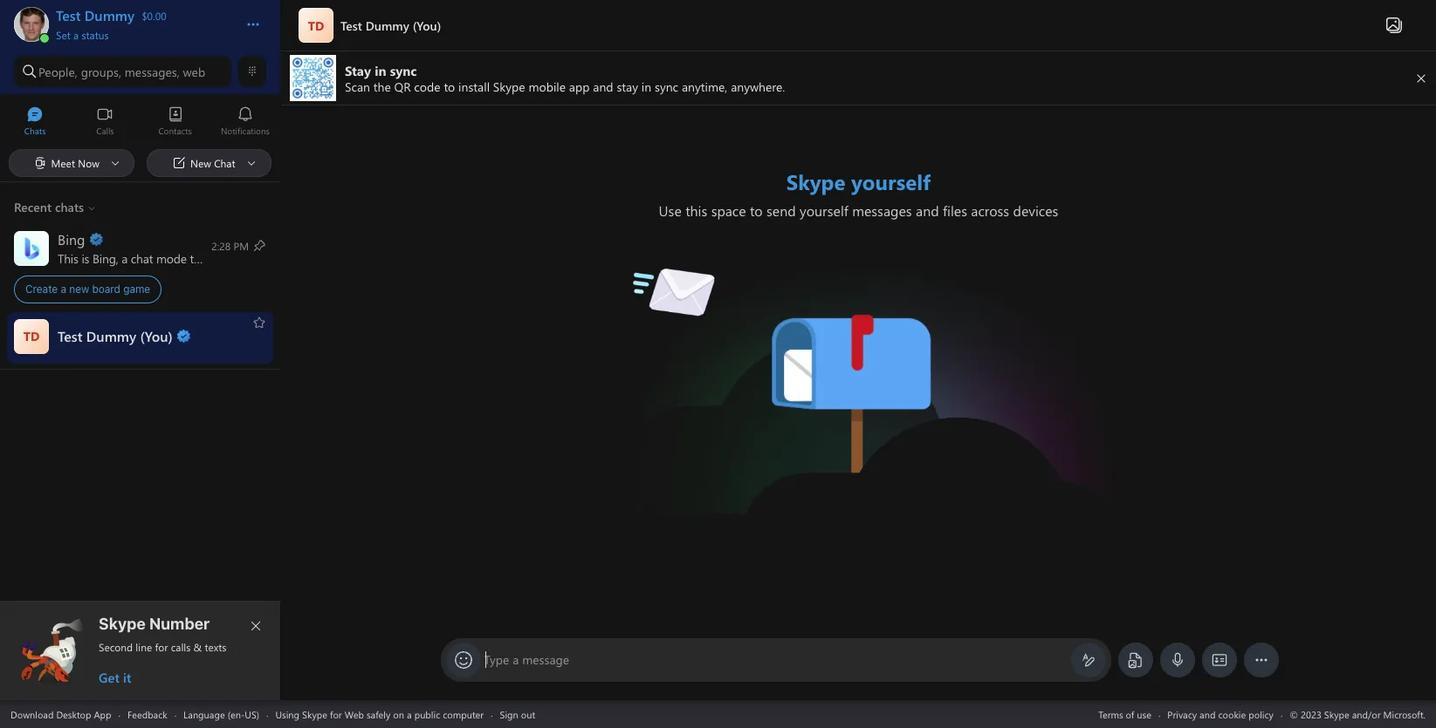 Task type: locate. For each thing, give the bounding box(es) containing it.
groups,
[[81, 63, 121, 80]]

a right on at the left
[[407, 708, 412, 721]]

download
[[10, 708, 54, 721]]

type a message
[[484, 652, 569, 669]]

skype up second
[[99, 615, 146, 634]]

second
[[99, 641, 133, 655]]

new
[[69, 283, 89, 296]]

get
[[99, 670, 119, 687]]

out
[[521, 708, 535, 721]]

0 vertical spatial for
[[155, 641, 168, 655]]

tab list
[[0, 99, 280, 147]]

download desktop app
[[10, 708, 111, 721]]

a left new
[[61, 283, 66, 296]]

for right "line"
[[155, 641, 168, 655]]

for
[[155, 641, 168, 655], [330, 708, 342, 721]]

a right type
[[513, 652, 519, 669]]

for left web
[[330, 708, 342, 721]]

web
[[345, 708, 364, 721]]

texts
[[205, 641, 226, 655]]

a
[[73, 28, 79, 42], [61, 283, 66, 296], [513, 652, 519, 669], [407, 708, 412, 721]]

status
[[82, 28, 109, 42]]

sign out
[[500, 708, 535, 721]]

privacy and cookie policy
[[1167, 708, 1274, 721]]

number
[[149, 615, 210, 634]]

terms of use link
[[1098, 708, 1151, 721]]

computer
[[443, 708, 484, 721]]

&
[[193, 641, 202, 655]]

a right set
[[73, 28, 79, 42]]

use
[[1137, 708, 1151, 721]]

feedback
[[127, 708, 167, 721]]

skype right using
[[302, 708, 327, 721]]

for inside skype number element
[[155, 641, 168, 655]]

0 vertical spatial skype
[[99, 615, 146, 634]]

1 horizontal spatial for
[[330, 708, 342, 721]]

policy
[[1249, 708, 1274, 721]]

language (en-us)
[[183, 708, 259, 721]]

of
[[1126, 708, 1134, 721]]

skype
[[99, 615, 146, 634], [302, 708, 327, 721]]

0 horizontal spatial skype
[[99, 615, 146, 634]]

type
[[484, 652, 509, 669]]

sign out link
[[500, 708, 535, 721]]

download desktop app link
[[10, 708, 111, 721]]

a for new
[[61, 283, 66, 296]]

1 vertical spatial for
[[330, 708, 342, 721]]

set a status
[[56, 28, 109, 42]]

on
[[393, 708, 404, 721]]

language (en-us) link
[[183, 708, 259, 721]]

web
[[183, 63, 205, 80]]

for for web
[[330, 708, 342, 721]]

skype inside skype number element
[[99, 615, 146, 634]]

create a new board game
[[25, 283, 150, 296]]

second line for calls & texts
[[99, 641, 226, 655]]

app
[[94, 708, 111, 721]]

terms
[[1098, 708, 1123, 721]]

create a new board game button
[[0, 226, 280, 310]]

0 horizontal spatial for
[[155, 641, 168, 655]]

1 horizontal spatial skype
[[302, 708, 327, 721]]

messages,
[[125, 63, 180, 80]]

Type a message text field
[[485, 652, 1067, 670]]

people, groups, messages, web
[[38, 63, 205, 80]]

calls
[[171, 641, 191, 655]]

set a status button
[[56, 24, 229, 42]]



Task type: vqa. For each thing, say whether or not it's contained in the screenshot.
the leftmost How
no



Task type: describe. For each thing, give the bounding box(es) containing it.
people,
[[38, 63, 78, 80]]

desktop
[[56, 708, 91, 721]]

us)
[[245, 708, 259, 721]]

using skype for web safely on a public computer
[[275, 708, 484, 721]]

message
[[522, 652, 569, 669]]

using
[[275, 708, 299, 721]]

language
[[183, 708, 225, 721]]

sign
[[500, 708, 518, 721]]

skype number
[[99, 615, 210, 634]]

privacy
[[1167, 708, 1197, 721]]

a for message
[[513, 652, 519, 669]]

and
[[1199, 708, 1215, 721]]

create
[[25, 283, 58, 296]]

it
[[123, 670, 131, 687]]

safely
[[367, 708, 391, 721]]

skype number element
[[15, 615, 266, 687]]

feedback link
[[127, 708, 167, 721]]

set
[[56, 28, 70, 42]]

using skype for web safely on a public computer link
[[275, 708, 484, 721]]

terms of use
[[1098, 708, 1151, 721]]

get it
[[99, 670, 131, 687]]

privacy and cookie policy link
[[1167, 708, 1274, 721]]

game
[[123, 283, 150, 296]]

for for calls
[[155, 641, 168, 655]]

public
[[414, 708, 440, 721]]

line
[[136, 641, 152, 655]]

(en-
[[228, 708, 245, 721]]

a for status
[[73, 28, 79, 42]]

board
[[92, 283, 120, 296]]

people, groups, messages, web button
[[14, 56, 231, 87]]

cookie
[[1218, 708, 1246, 721]]

1 vertical spatial skype
[[302, 708, 327, 721]]



